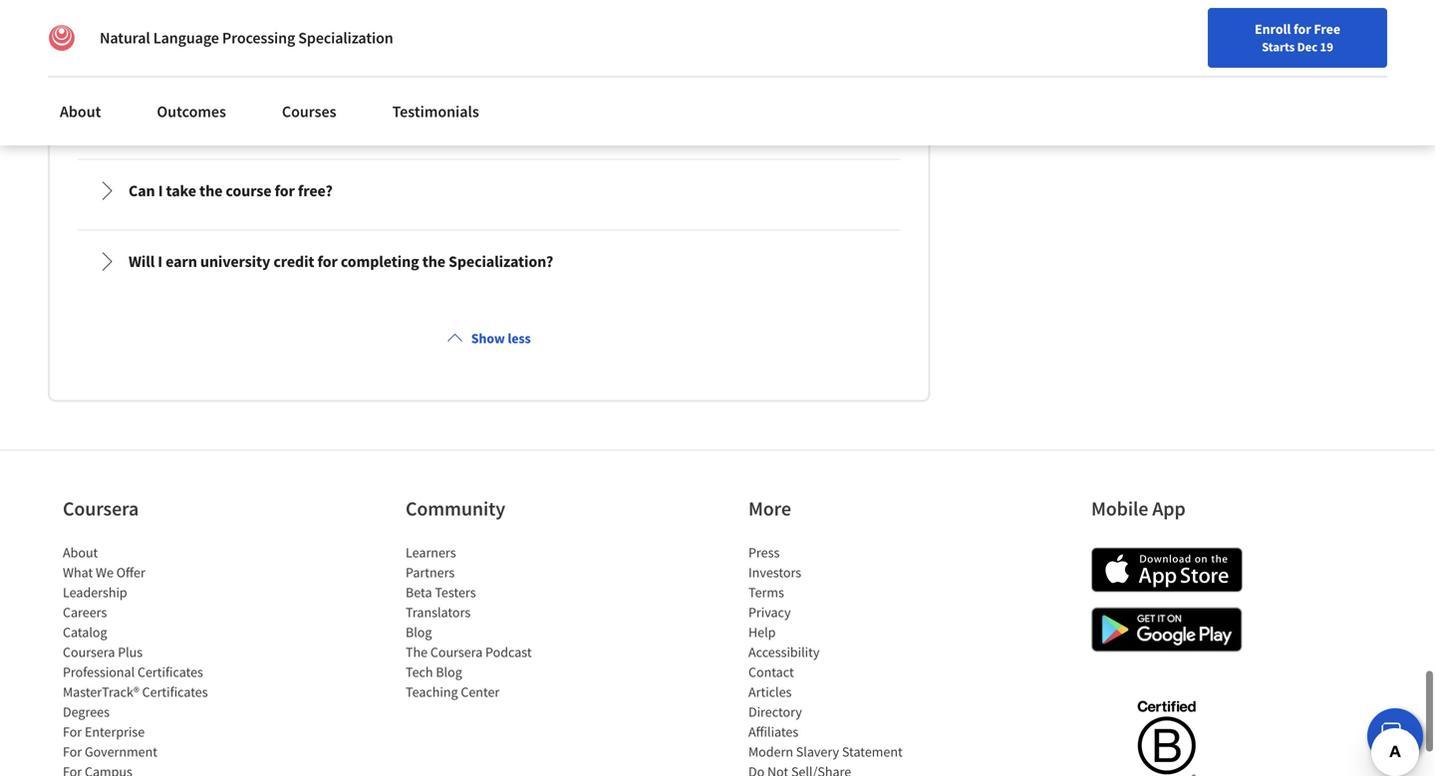 Task type: locate. For each thing, give the bounding box(es) containing it.
1 horizontal spatial the
[[422, 252, 445, 271]]

blog up "teaching center" link
[[436, 663, 462, 681]]

0 vertical spatial for
[[1294, 20, 1311, 38]]

1 list from the left
[[63, 543, 232, 776]]

2 vertical spatial for
[[317, 252, 338, 271]]

app
[[1152, 496, 1186, 521]]

teaching center link
[[406, 683, 500, 701]]

specialization
[[298, 28, 393, 48]]

privacy
[[748, 603, 791, 621]]

natural
[[100, 28, 150, 48]]

2 horizontal spatial list
[[748, 543, 918, 776]]

list item up testimonials
[[78, 0, 900, 78]]

1 vertical spatial i
[[158, 252, 162, 271]]

natural language processing specialization
[[100, 28, 393, 48]]

investors link
[[748, 563, 801, 581]]

for
[[63, 723, 82, 741], [63, 743, 82, 761]]

1 vertical spatial the
[[422, 252, 445, 271]]

1 vertical spatial about
[[63, 544, 98, 561]]

about inside about what we offer leadership careers catalog coursera plus professional certificates mastertrack® certificates degrees for enterprise for government
[[63, 544, 98, 561]]

show less button
[[439, 320, 539, 356]]

degrees
[[63, 703, 110, 721]]

help link
[[748, 623, 776, 641]]

about down the deeplearning.ai icon
[[60, 102, 101, 122]]

2 i from the top
[[158, 252, 162, 271]]

2 list from the left
[[406, 543, 575, 702]]

coursera
[[63, 496, 139, 521], [63, 643, 115, 661], [430, 643, 483, 661]]

credit
[[273, 252, 314, 271]]

2 for from the top
[[63, 743, 82, 761]]

0 vertical spatial for
[[63, 723, 82, 741]]

for for free?
[[275, 181, 295, 201]]

0 horizontal spatial list
[[63, 543, 232, 776]]

2 horizontal spatial for
[[1294, 20, 1311, 38]]

testers
[[435, 583, 476, 601]]

coursera inside about what we offer leadership careers catalog coursera plus professional certificates mastertrack® certificates degrees for enterprise for government
[[63, 643, 115, 661]]

about for about what we offer leadership careers catalog coursera plus professional certificates mastertrack® certificates degrees for enterprise for government
[[63, 544, 98, 561]]

1 horizontal spatial for
[[317, 252, 338, 271]]

coursera up tech blog link
[[430, 643, 483, 661]]

plus
[[118, 643, 143, 661]]

list
[[63, 543, 232, 776], [406, 543, 575, 702], [748, 543, 918, 776]]

for down the for enterprise link
[[63, 743, 82, 761]]

what
[[63, 563, 93, 581]]

partners link
[[406, 563, 455, 581]]

earn
[[166, 252, 197, 271]]

0 vertical spatial the
[[199, 181, 223, 201]]

learners link
[[406, 544, 456, 561]]

0 vertical spatial i
[[158, 181, 163, 201]]

investors
[[748, 563, 801, 581]]

certificates down professional certificates link
[[142, 683, 208, 701]]

privacy link
[[748, 603, 791, 621]]

courses link
[[270, 90, 348, 134]]

coursera for learners partners beta testers translators blog the coursera podcast tech blog teaching center
[[430, 643, 483, 661]]

list item down government
[[63, 762, 232, 776]]

certificates
[[137, 663, 203, 681], [142, 683, 208, 701]]

for inside enroll for free starts dec 19
[[1294, 20, 1311, 38]]

articles link
[[748, 683, 792, 701]]

1 vertical spatial certificates
[[142, 683, 208, 701]]

will i earn university credit for completing the specialization?
[[129, 252, 553, 271]]

learners partners beta testers translators blog the coursera podcast tech blog teaching center
[[406, 544, 532, 701]]

about up 'what'
[[63, 544, 98, 561]]

19
[[1320, 39, 1333, 55]]

about for about
[[60, 102, 101, 122]]

0 horizontal spatial blog
[[406, 623, 432, 641]]

blog
[[406, 623, 432, 641], [436, 663, 462, 681]]

translators
[[406, 603, 471, 621]]

i for can
[[158, 181, 163, 201]]

1 vertical spatial about link
[[63, 544, 98, 561]]

get it on google play image
[[1091, 607, 1243, 652]]

0 horizontal spatial the
[[199, 181, 223, 201]]

course
[[226, 181, 271, 201]]

outcomes
[[157, 102, 226, 122]]

coursera inside learners partners beta testers translators blog the coursera podcast tech blog teaching center
[[430, 643, 483, 661]]

will i earn university credit for completing the specialization? button
[[81, 234, 897, 289]]

testimonials link
[[380, 90, 491, 134]]

1 i from the top
[[158, 181, 163, 201]]

None search field
[[284, 12, 613, 52]]

leadership
[[63, 583, 127, 601]]

coursera image
[[24, 16, 150, 48]]

for right credit
[[317, 252, 338, 271]]

list containing press
[[748, 543, 918, 776]]

menu item
[[1074, 20, 1202, 85]]

specialization?
[[448, 252, 553, 271]]

statement
[[842, 743, 903, 761]]

i right can
[[158, 181, 163, 201]]

blog up the the
[[406, 623, 432, 641]]

3 list from the left
[[748, 543, 918, 776]]

for up dec on the top right
[[1294, 20, 1311, 38]]

the right completing
[[422, 252, 445, 271]]

1 horizontal spatial blog
[[436, 663, 462, 681]]

list containing about
[[63, 543, 232, 776]]

1 vertical spatial for
[[275, 181, 295, 201]]

the
[[199, 181, 223, 201], [422, 252, 445, 271]]

list item for more
[[748, 762, 918, 776]]

mastertrack® certificates link
[[63, 683, 208, 701]]

certificates up mastertrack® certificates 'link'
[[137, 663, 203, 681]]

enroll
[[1255, 20, 1291, 38]]

modern slavery statement link
[[748, 743, 903, 761]]

professional
[[63, 663, 135, 681]]

press investors terms privacy help accessibility contact articles directory affiliates modern slavery statement
[[748, 544, 903, 761]]

coursera up what we offer link
[[63, 496, 139, 521]]

learners
[[406, 544, 456, 561]]

list item
[[78, 0, 900, 78], [63, 762, 232, 776], [748, 762, 918, 776]]

i right the "will"
[[158, 252, 162, 271]]

deeplearning.ai image
[[48, 24, 76, 52]]

i
[[158, 181, 163, 201], [158, 252, 162, 271]]

coursera down "catalog"
[[63, 643, 115, 661]]

about link up 'what'
[[63, 544, 98, 561]]

mobile app
[[1091, 496, 1186, 521]]

1 vertical spatial for
[[63, 743, 82, 761]]

list for community
[[406, 543, 575, 702]]

0 vertical spatial about link
[[48, 90, 113, 134]]

about link
[[48, 90, 113, 134], [63, 544, 98, 561]]

for left free?
[[275, 181, 295, 201]]

degrees link
[[63, 703, 110, 721]]

1 horizontal spatial list
[[406, 543, 575, 702]]

help
[[748, 623, 776, 641]]

logo of certified b corporation image
[[1126, 689, 1207, 776]]

what we offer link
[[63, 563, 145, 581]]

list item down modern slavery statement link
[[748, 762, 918, 776]]

about link down the deeplearning.ai icon
[[48, 90, 113, 134]]

mastertrack®
[[63, 683, 139, 701]]

0 vertical spatial about
[[60, 102, 101, 122]]

0 horizontal spatial for
[[275, 181, 295, 201]]

starts
[[1262, 39, 1295, 55]]

contact link
[[748, 663, 794, 681]]

list containing learners
[[406, 543, 575, 702]]

language
[[153, 28, 219, 48]]

for
[[1294, 20, 1311, 38], [275, 181, 295, 201], [317, 252, 338, 271]]

for down degrees
[[63, 723, 82, 741]]

the right take
[[199, 181, 223, 201]]

less
[[508, 329, 531, 347]]

the coursera podcast link
[[406, 643, 532, 661]]

testimonials
[[392, 102, 479, 122]]

free
[[1314, 20, 1340, 38]]



Task type: describe. For each thing, give the bounding box(es) containing it.
careers link
[[63, 603, 107, 621]]

for for completing
[[317, 252, 338, 271]]

take
[[166, 181, 196, 201]]

for government link
[[63, 743, 157, 761]]

accessibility
[[748, 643, 820, 661]]

beta
[[406, 583, 432, 601]]

we
[[96, 563, 114, 581]]

dec
[[1297, 39, 1318, 55]]

professional certificates link
[[63, 663, 203, 681]]

beta testers link
[[406, 583, 476, 601]]

show
[[471, 329, 505, 347]]

about what we offer leadership careers catalog coursera plus professional certificates mastertrack® certificates degrees for enterprise for government
[[63, 544, 208, 761]]

can i take the course for free? button
[[81, 163, 897, 219]]

tech blog link
[[406, 663, 462, 681]]

affiliates link
[[748, 723, 798, 741]]

outcomes link
[[145, 90, 238, 134]]

center
[[461, 683, 500, 701]]

contact
[[748, 663, 794, 681]]

list item for coursera
[[63, 762, 232, 776]]

press
[[748, 544, 780, 561]]

terms link
[[748, 583, 784, 601]]

about link for outcomes
[[48, 90, 113, 134]]

show less
[[471, 329, 531, 347]]

affiliates
[[748, 723, 798, 741]]

will
[[129, 252, 155, 271]]

1 vertical spatial blog
[[436, 663, 462, 681]]

i for will
[[158, 252, 162, 271]]

enroll for free starts dec 19
[[1255, 20, 1340, 55]]

list for more
[[748, 543, 918, 776]]

chat with us image
[[1379, 721, 1411, 752]]

catalog
[[63, 623, 107, 641]]

1 for from the top
[[63, 723, 82, 741]]

mobile
[[1091, 496, 1148, 521]]

directory link
[[748, 703, 802, 721]]

articles
[[748, 683, 792, 701]]

careers
[[63, 603, 107, 621]]

university
[[200, 252, 270, 271]]

translators link
[[406, 603, 471, 621]]

modern
[[748, 743, 793, 761]]

about link for what we offer
[[63, 544, 98, 561]]

slavery
[[796, 743, 839, 761]]

tech
[[406, 663, 433, 681]]

completing
[[341, 252, 419, 271]]

government
[[85, 743, 157, 761]]

terms
[[748, 583, 784, 601]]

the
[[406, 643, 428, 661]]

coursera for about what we offer leadership careers catalog coursera plus professional certificates mastertrack® certificates degrees for enterprise for government
[[63, 643, 115, 661]]

accessibility link
[[748, 643, 820, 661]]

leadership link
[[63, 583, 127, 601]]

0 vertical spatial certificates
[[137, 663, 203, 681]]

offer
[[116, 563, 145, 581]]

press link
[[748, 544, 780, 561]]

for enterprise link
[[63, 723, 145, 741]]

processing
[[222, 28, 295, 48]]

community
[[406, 496, 505, 521]]

more
[[748, 496, 791, 521]]

catalog link
[[63, 623, 107, 641]]

0 vertical spatial blog
[[406, 623, 432, 641]]

enterprise
[[85, 723, 145, 741]]

blog link
[[406, 623, 432, 641]]

download on the app store image
[[1091, 548, 1243, 592]]

directory
[[748, 703, 802, 721]]

teaching
[[406, 683, 458, 701]]

podcast
[[485, 643, 532, 661]]

coursera plus link
[[63, 643, 143, 661]]

courses
[[282, 102, 336, 122]]

partners
[[406, 563, 455, 581]]

can
[[129, 181, 155, 201]]

free?
[[298, 181, 333, 201]]

can i take the course for free?
[[129, 181, 333, 201]]

list for coursera
[[63, 543, 232, 776]]



Task type: vqa. For each thing, say whether or not it's contained in the screenshot.
the bottom Science
no



